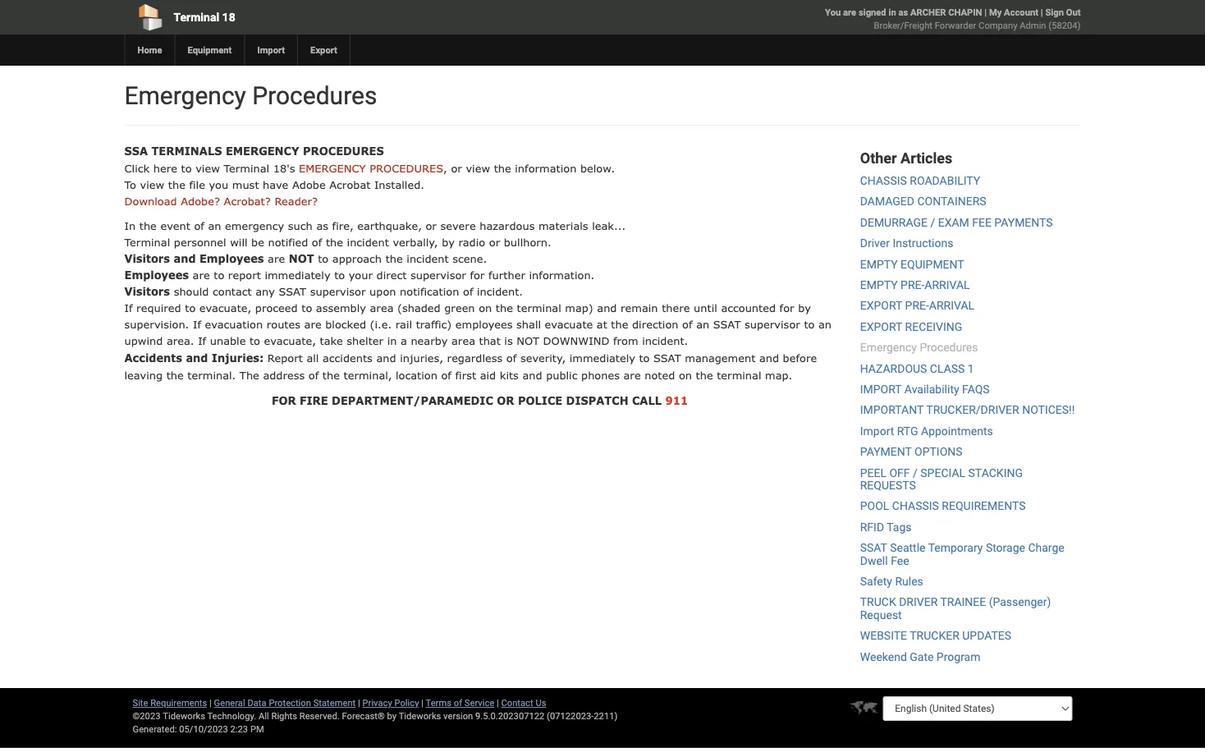 Task type: vqa. For each thing, say whether or not it's contained in the screenshot.
BELOW. on the top
yes



Task type: locate. For each thing, give the bounding box(es) containing it.
the up direct
[[386, 252, 403, 264]]

1 vertical spatial visitors
[[124, 285, 170, 297]]

take
[[320, 334, 343, 347]]

0 horizontal spatial in
[[387, 334, 397, 347]]

terminal inside in the event of an emergency such as fire, earthquake, or severe hazardous materials leak... terminal personnel will be notified of the incident verbally, by radio or bullhorn. visitors and employees are not to approach the incident scene. employees are to report immediately to your direct supervisor for further information. visitors should contact any ssat supervisor upon notification of incident. if required to evacuate, proceed to assembly area (shaded green on the terminal map) and remain there until accounted for by supervision. if evacuation routes are blocked (i.e. rail traffic) employees shall evacuate at the direction of an ssat supervisor to an upwind area. if unable to evacuate, take shelter in a nearby area that is not downwind from incident.
[[517, 301, 562, 314]]

2 horizontal spatial supervisor
[[745, 317, 801, 330]]

0 vertical spatial employees
[[200, 252, 264, 264]]

are inside report all accidents and injuries, regardless of severity, immediately to ssat management and before leaving the terminal. the address of the terminal, location of first aid kits and public phones are noted on the terminal map.
[[624, 368, 641, 381]]

faqs
[[963, 383, 990, 396]]

if
[[124, 301, 133, 314], [193, 317, 201, 330], [198, 334, 206, 347]]

terminal inside ssa terminals emergency procedures click here to view terminal 18's emergency procedures , or view the information below. to view the file you must have adobe acrobat installed. download adobe? acrobat? reader?
[[224, 161, 269, 174]]

requirements
[[942, 500, 1026, 513]]

the down accidents
[[323, 368, 340, 381]]

payments
[[995, 216, 1053, 229]]

0 horizontal spatial view
[[140, 178, 164, 191]]

incident. down direction
[[642, 334, 688, 347]]

in inside you are signed in as archer chapin | my account | sign out broker/freight forwarder company admin (58204)
[[889, 7, 897, 18]]

2 vertical spatial by
[[387, 711, 397, 721]]

export link
[[297, 34, 350, 66]]

terminal
[[174, 10, 219, 24], [224, 161, 269, 174], [124, 235, 170, 248]]

1 horizontal spatial terminal
[[717, 368, 762, 381]]

notification
[[400, 285, 459, 297]]

1 vertical spatial evacuate,
[[264, 334, 316, 347]]

0 vertical spatial or
[[451, 161, 462, 174]]

0 horizontal spatial evacuate,
[[199, 301, 252, 314]]

accidents
[[323, 351, 373, 364]]

2 vertical spatial if
[[198, 334, 206, 347]]

0 vertical spatial incident.
[[477, 285, 523, 297]]

18's
[[273, 161, 295, 174]]

1 horizontal spatial immediately
[[570, 351, 636, 364]]

fee
[[973, 216, 992, 229]]

reader?
[[275, 194, 318, 207]]

procedures down export link
[[252, 81, 377, 110]]

incident.
[[477, 285, 523, 297], [642, 334, 688, 347]]

1 horizontal spatial employees
[[200, 252, 264, 264]]

to right proceed
[[302, 301, 312, 314]]

not down notified
[[289, 252, 314, 264]]

supervisor down accounted
[[745, 317, 801, 330]]

should
[[174, 285, 209, 297]]

truck
[[861, 596, 897, 609]]

notices!!
[[1023, 403, 1075, 417]]

protection
[[269, 698, 311, 708]]

important trucker/driver notices!! link
[[861, 403, 1075, 417]]

import link
[[244, 34, 297, 66]]

a
[[401, 334, 407, 347]]

procedures up installed.
[[370, 161, 444, 174]]

0 vertical spatial by
[[442, 235, 455, 248]]

not down the shall
[[517, 334, 540, 347]]

1 vertical spatial as
[[317, 219, 329, 232]]

0 vertical spatial area
[[370, 301, 394, 314]]

chapin
[[949, 7, 983, 18]]

1 vertical spatial incident.
[[642, 334, 688, 347]]

trucker
[[910, 629, 960, 643]]

pool
[[861, 500, 890, 513]]

verbally,
[[393, 235, 438, 248]]

severe
[[441, 219, 476, 232]]

as up broker/freight in the right top of the page
[[899, 7, 909, 18]]

export
[[861, 299, 903, 313], [861, 320, 903, 334]]

forwarder
[[935, 20, 977, 31]]

if left 'required'
[[124, 301, 133, 314]]

charge
[[1029, 541, 1065, 555]]

to up contact
[[214, 268, 224, 281]]

1 horizontal spatial or
[[451, 161, 462, 174]]

procedures
[[252, 81, 377, 110], [920, 341, 979, 354]]

1 horizontal spatial emergency
[[861, 341, 917, 354]]

2 vertical spatial or
[[489, 235, 500, 248]]

or up "verbally,"
[[426, 219, 437, 232]]

receiving
[[906, 320, 963, 334]]

2 horizontal spatial terminal
[[224, 161, 269, 174]]

as left fire,
[[317, 219, 329, 232]]

1 vertical spatial by
[[798, 301, 811, 314]]

0 vertical spatial empty
[[861, 257, 898, 271]]

0 horizontal spatial for
[[470, 268, 485, 281]]

1 vertical spatial procedures
[[920, 341, 979, 354]]

0 horizontal spatial or
[[426, 219, 437, 232]]

1 vertical spatial in
[[387, 334, 397, 347]]

1 vertical spatial area
[[452, 334, 476, 347]]

special
[[921, 466, 966, 480]]

0 vertical spatial for
[[470, 268, 485, 281]]

for down scene.
[[470, 268, 485, 281]]

in inside in the event of an emergency such as fire, earthquake, or severe hazardous materials leak... terminal personnel will be notified of the incident verbally, by radio or bullhorn. visitors and employees are not to approach the incident scene. employees are to report immediately to your direct supervisor for further information. visitors should contact any ssat supervisor upon notification of incident. if required to evacuate, proceed to assembly area (shaded green on the terminal map) and remain there until accounted for by supervision. if evacuation routes are blocked (i.e. rail traffic) employees shall evacuate at the direction of an ssat supervisor to an upwind area. if unable to evacuate, take shelter in a nearby area that is not downwind from incident.
[[387, 334, 397, 347]]

my account link
[[990, 7, 1039, 18]]

ssat up proceed
[[279, 285, 306, 297]]

import up the payment
[[861, 424, 895, 438]]

of up kits
[[507, 351, 517, 364]]

the down accidents and injuries:
[[166, 368, 184, 381]]

assembly
[[316, 301, 366, 314]]

by down the privacy policy link in the left bottom of the page
[[387, 711, 397, 721]]

below.
[[581, 161, 615, 174]]

0 horizontal spatial employees
[[124, 268, 189, 281]]

requests
[[861, 479, 916, 492]]

out
[[1067, 7, 1081, 18]]

or down hazardous
[[489, 235, 500, 248]]

report
[[268, 351, 303, 364]]

by down severe
[[442, 235, 455, 248]]

1 vertical spatial on
[[679, 368, 692, 381]]

on up employees
[[479, 301, 492, 314]]

severity,
[[521, 351, 566, 364]]

ssat up noted at the right of page
[[654, 351, 681, 364]]

empty down empty equipment link
[[861, 278, 898, 292]]

management
[[685, 351, 756, 364]]

0 horizontal spatial by
[[387, 711, 397, 721]]

in left a
[[387, 334, 397, 347]]

1 vertical spatial emergency
[[299, 161, 366, 174]]

roadability
[[910, 174, 981, 188]]

on
[[479, 301, 492, 314], [679, 368, 692, 381]]

are right you
[[844, 7, 857, 18]]

ssat seattle temporary storage charge dwell fee link
[[861, 541, 1065, 567]]

/
[[931, 216, 936, 229], [913, 466, 918, 480]]

for right accounted
[[780, 301, 795, 314]]

2 horizontal spatial view
[[466, 161, 490, 174]]

1 vertical spatial terminal
[[224, 161, 269, 174]]

instructions
[[893, 237, 954, 250]]

1 horizontal spatial supervisor
[[411, 268, 466, 281]]

supervisor up the assembly
[[310, 285, 366, 297]]

0 vertical spatial on
[[479, 301, 492, 314]]

view up download
[[140, 178, 164, 191]]

0 vertical spatial emergency
[[124, 81, 246, 110]]

trainee
[[941, 596, 987, 609]]

terminal left "18"
[[174, 10, 219, 24]]

1 horizontal spatial in
[[889, 7, 897, 18]]

view right ,
[[466, 161, 490, 174]]

incident down "verbally,"
[[407, 252, 449, 264]]

0 horizontal spatial terminal
[[517, 301, 562, 314]]

0 horizontal spatial immediately
[[265, 268, 331, 281]]

you
[[209, 178, 228, 191]]

to inside report all accidents and injuries, regardless of severity, immediately to ssat management and before leaving the terminal. the address of the terminal, location of first aid kits and public phones are noted on the terminal map.
[[639, 351, 650, 364]]

chassis up tags
[[893, 500, 940, 513]]

and up terminal. at left
[[186, 351, 208, 364]]

arrival up receiving
[[930, 299, 975, 313]]

emergency up hazardous
[[861, 341, 917, 354]]

/ left exam
[[931, 216, 936, 229]]

1 vertical spatial empty
[[861, 278, 898, 292]]

/ right off
[[913, 466, 918, 480]]

employees up 'required'
[[124, 268, 189, 281]]

are inside you are signed in as archer chapin | my account | sign out broker/freight forwarder company admin (58204)
[[844, 7, 857, 18]]

1 vertical spatial export
[[861, 320, 903, 334]]

0 horizontal spatial import
[[257, 45, 285, 55]]

1 vertical spatial /
[[913, 466, 918, 480]]

0 vertical spatial immediately
[[265, 268, 331, 281]]

import availability faqs link
[[861, 383, 990, 396]]

1 vertical spatial immediately
[[570, 351, 636, 364]]

2 visitors from the top
[[124, 285, 170, 297]]

1 horizontal spatial import
[[861, 424, 895, 438]]

import inside other articles chassis roadability damaged containers demurrage / exam fee payments driver instructions empty equipment empty pre-arrival export pre-arrival export receiving emergency procedures hazardous class 1 import availability faqs important trucker/driver notices!! import rtg appointments payment options peel off / special stacking requests pool chassis requirements rfid tags ssat seattle temporary storage charge dwell fee safety rules truck driver trainee (passenger) request website trucker updates weekend gate program
[[861, 424, 895, 438]]

in
[[124, 219, 136, 232]]

pre- down empty equipment link
[[901, 278, 925, 292]]

(shaded
[[398, 301, 441, 314]]

on inside in the event of an emergency such as fire, earthquake, or severe hazardous materials leak... terminal personnel will be notified of the incident verbally, by radio or bullhorn. visitors and employees are not to approach the incident scene. employees are to report immediately to your direct supervisor for further information. visitors should contact any ssat supervisor upon notification of incident. if required to evacuate, proceed to assembly area (shaded green on the terminal map) and remain there until accounted for by supervision. if evacuation routes are blocked (i.e. rail traffic) employees shall evacuate at the direction of an ssat supervisor to an upwind area. if unable to evacuate, take shelter in a nearby area that is not downwind from incident.
[[479, 301, 492, 314]]

emergency down the equipment link
[[124, 81, 246, 110]]

chassis up damaged
[[861, 174, 907, 188]]

incident. down the 'further'
[[477, 285, 523, 297]]

kits
[[500, 368, 519, 381]]

hazardous class 1 link
[[861, 362, 975, 375]]

export up export receiving link at the right
[[861, 299, 903, 313]]

area up regardless
[[452, 334, 476, 347]]

are left noted at the right of page
[[624, 368, 641, 381]]

immediately down notified
[[265, 268, 331, 281]]

there
[[662, 301, 690, 314]]

(passenger)
[[989, 596, 1052, 609]]

1 horizontal spatial evacuate,
[[264, 334, 316, 347]]

| left the sign
[[1041, 7, 1044, 18]]

leak...
[[592, 219, 626, 232]]

to inside ssa terminals emergency procedures click here to view terminal 18's emergency procedures , or view the information below. to view the file you must have adobe acrobat installed. download adobe? acrobat? reader?
[[181, 161, 192, 174]]

terminal up the shall
[[517, 301, 562, 314]]

1 vertical spatial terminal
[[717, 368, 762, 381]]

0 horizontal spatial area
[[370, 301, 394, 314]]

by inside "site requirements | general data protection statement | privacy policy | terms of service | contact us ©2023 tideworks technology. all rights reserved. forecast® by tideworks version 9.5.0.202307122 (07122023-2211) generated: 05/10/2023 2:23 pm"
[[387, 711, 397, 721]]

immediately up the phones
[[570, 351, 636, 364]]

green
[[445, 301, 475, 314]]

terminal inside terminal 18 "link"
[[174, 10, 219, 24]]

empty down driver
[[861, 257, 898, 271]]

us
[[536, 698, 547, 708]]

employees down will on the left of the page
[[200, 252, 264, 264]]

immediately inside report all accidents and injuries, regardless of severity, immediately to ssat management and before leaving the terminal. the address of the terminal, location of first aid kits and public phones are noted on the terminal map.
[[570, 351, 636, 364]]

of up version
[[454, 698, 462, 708]]

evacuate, down contact
[[199, 301, 252, 314]]

0 vertical spatial visitors
[[124, 252, 170, 264]]

phones
[[582, 368, 620, 381]]

equipment link
[[175, 34, 244, 66]]

1 vertical spatial emergency
[[861, 341, 917, 354]]

2 vertical spatial supervisor
[[745, 317, 801, 330]]

0 vertical spatial /
[[931, 216, 936, 229]]

2 horizontal spatial or
[[489, 235, 500, 248]]

evacuate, down routes in the top left of the page
[[264, 334, 316, 347]]

direction
[[632, 317, 679, 330]]

ssat down rfid
[[861, 541, 888, 555]]

0 horizontal spatial as
[[317, 219, 329, 232]]

import up emergency procedures
[[257, 45, 285, 55]]

arrival down equipment
[[925, 278, 970, 292]]

website trucker updates link
[[861, 629, 1012, 643]]

1 horizontal spatial view
[[196, 161, 220, 174]]

procedures up the emergency procedures link
[[303, 144, 384, 157]]

demurrage / exam fee payments link
[[861, 216, 1053, 229]]

0 horizontal spatial supervisor
[[310, 285, 366, 297]]

the down fire,
[[326, 235, 343, 248]]

0 horizontal spatial procedures
[[252, 81, 377, 110]]

storage
[[986, 541, 1026, 555]]

be
[[251, 235, 264, 248]]

0 vertical spatial in
[[889, 7, 897, 18]]

ssa
[[124, 144, 148, 157]]

1 horizontal spatial on
[[679, 368, 692, 381]]

of down there
[[683, 317, 693, 330]]

emergency up acrobat
[[299, 161, 366, 174]]

or right ,
[[451, 161, 462, 174]]

18
[[222, 10, 235, 24]]

truck driver trainee (passenger) request link
[[861, 596, 1052, 622]]

supervisor
[[411, 268, 466, 281], [310, 285, 366, 297], [745, 317, 801, 330]]

visitors up 'required'
[[124, 285, 170, 297]]

terminal up must
[[224, 161, 269, 174]]

0 vertical spatial import
[[257, 45, 285, 55]]

0 vertical spatial as
[[899, 7, 909, 18]]

website
[[861, 629, 908, 643]]

to down should
[[185, 301, 196, 314]]

by up before
[[798, 301, 811, 314]]

pre-
[[901, 278, 925, 292], [906, 299, 930, 313]]

rtg
[[898, 424, 919, 438]]

are
[[844, 7, 857, 18], [268, 252, 285, 264], [193, 268, 210, 281], [304, 317, 322, 330], [624, 368, 641, 381]]

notified
[[268, 235, 308, 248]]

0 vertical spatial incident
[[347, 235, 389, 248]]

fee
[[891, 554, 910, 567]]

as inside you are signed in as archer chapin | my account | sign out broker/freight forwarder company admin (58204)
[[899, 7, 909, 18]]

containers
[[918, 195, 987, 208]]

options
[[915, 445, 963, 459]]

hazardous
[[861, 362, 928, 375]]

1 horizontal spatial incident.
[[642, 334, 688, 347]]

1 horizontal spatial /
[[931, 216, 936, 229]]

pre- down empty pre-arrival link
[[906, 299, 930, 313]]

terminal down in
[[124, 235, 170, 248]]

1 vertical spatial import
[[861, 424, 895, 438]]

driver
[[899, 596, 938, 609]]

1 vertical spatial incident
[[407, 252, 449, 264]]

click
[[124, 161, 150, 174]]

emergency
[[225, 219, 284, 232]]

technology.
[[207, 711, 256, 721]]

to down terminals
[[181, 161, 192, 174]]

export down export pre-arrival link
[[861, 320, 903, 334]]

of left first on the left
[[441, 368, 452, 381]]

if up area.
[[193, 317, 201, 330]]

1 vertical spatial not
[[517, 334, 540, 347]]

1 horizontal spatial for
[[780, 301, 795, 314]]

export pre-arrival link
[[861, 299, 975, 313]]

1 vertical spatial arrival
[[930, 299, 975, 313]]

0 horizontal spatial an
[[208, 219, 221, 232]]

dispatch
[[566, 394, 629, 407]]

1 vertical spatial employees
[[124, 268, 189, 281]]

2 vertical spatial terminal
[[124, 235, 170, 248]]

emergency inside other articles chassis roadability damaged containers demurrage / exam fee payments driver instructions empty equipment empty pre-arrival export pre-arrival export receiving emergency procedures hazardous class 1 import availability faqs important trucker/driver notices!! import rtg appointments payment options peel off / special stacking requests pool chassis requirements rfid tags ssat seattle temporary storage charge dwell fee safety rules truck driver trainee (passenger) request website trucker updates weekend gate program
[[861, 341, 917, 354]]

supervisor up notification
[[411, 268, 466, 281]]

for fire department/paramedic or police dispatch call 911
[[272, 394, 689, 407]]

0 horizontal spatial incident
[[347, 235, 389, 248]]

0 vertical spatial export
[[861, 299, 903, 313]]

area up (i.e.
[[370, 301, 394, 314]]

view up file at the top
[[196, 161, 220, 174]]

or
[[497, 394, 515, 407]]

empty equipment link
[[861, 257, 965, 271]]

emergency up 18's
[[226, 144, 299, 157]]

terminal down management
[[717, 368, 762, 381]]

of up personnel
[[194, 219, 204, 232]]

any
[[256, 285, 275, 297]]

equipment
[[901, 257, 965, 271]]

0 horizontal spatial on
[[479, 301, 492, 314]]

import rtg appointments link
[[861, 424, 994, 438]]



Task type: describe. For each thing, give the bounding box(es) containing it.
exam
[[939, 216, 970, 229]]

accidents and injuries:
[[124, 351, 264, 364]]

the up from
[[611, 317, 629, 330]]

peel off / special stacking requests link
[[861, 466, 1023, 492]]

rights
[[271, 711, 297, 721]]

requirements
[[150, 698, 207, 708]]

0 vertical spatial chassis
[[861, 174, 907, 188]]

class
[[930, 362, 965, 375]]

the left information
[[494, 161, 511, 174]]

1 vertical spatial for
[[780, 301, 795, 314]]

(i.e.
[[370, 317, 392, 330]]

upwind
[[124, 334, 163, 347]]

of down the such
[[312, 235, 322, 248]]

are down notified
[[268, 252, 285, 264]]

regardless
[[447, 351, 503, 364]]

of inside "site requirements | general data protection statement | privacy policy | terms of service | contact us ©2023 tideworks technology. all rights reserved. forecast® by tideworks version 9.5.0.202307122 (07122023-2211) generated: 05/10/2023 2:23 pm"
[[454, 698, 462, 708]]

blocked
[[325, 317, 366, 330]]

0 vertical spatial arrival
[[925, 278, 970, 292]]

to left your
[[334, 268, 345, 281]]

scene.
[[453, 252, 487, 264]]

import
[[861, 383, 902, 396]]

and up map.
[[760, 351, 779, 364]]

the right in
[[139, 219, 157, 232]]

signed
[[859, 7, 887, 18]]

to left approach
[[318, 252, 329, 264]]

1 vertical spatial procedures
[[370, 161, 444, 174]]

that
[[479, 334, 501, 347]]

1 empty from the top
[[861, 257, 898, 271]]

will
[[230, 235, 248, 248]]

2 empty from the top
[[861, 278, 898, 292]]

terminal inside report all accidents and injuries, regardless of severity, immediately to ssat management and before leaving the terminal. the address of the terminal, location of first aid kits and public phones are noted on the terminal map.
[[717, 368, 762, 381]]

procedures inside other articles chassis roadability damaged containers demurrage / exam fee payments driver instructions empty equipment empty pre-arrival export pre-arrival export receiving emergency procedures hazardous class 1 import availability faqs important trucker/driver notices!! import rtg appointments payment options peel off / special stacking requests pool chassis requirements rfid tags ssat seattle temporary storage charge dwell fee safety rules truck driver trainee (passenger) request website trucker updates weekend gate program
[[920, 341, 979, 354]]

leaving
[[124, 368, 163, 381]]

map.
[[766, 368, 793, 381]]

hazardous
[[480, 219, 535, 232]]

1 vertical spatial supervisor
[[310, 285, 366, 297]]

ssat inside report all accidents and injuries, regardless of severity, immediately to ssat management and before leaving the terminal. the address of the terminal, location of first aid kits and public phones are noted on the terminal map.
[[654, 351, 681, 364]]

1
[[968, 362, 975, 375]]

reserved.
[[300, 711, 340, 721]]

to up before
[[804, 317, 815, 330]]

call
[[632, 394, 662, 407]]

0 horizontal spatial incident.
[[477, 285, 523, 297]]

contact
[[213, 285, 252, 297]]

updates
[[963, 629, 1012, 643]]

of up green
[[463, 285, 473, 297]]

archer
[[911, 7, 947, 18]]

ssat down until
[[714, 317, 741, 330]]

payment options link
[[861, 445, 963, 459]]

radio
[[459, 235, 486, 248]]

police
[[518, 394, 563, 407]]

policy
[[395, 698, 419, 708]]

for
[[272, 394, 296, 407]]

bullhorn.
[[504, 235, 552, 248]]

0 vertical spatial if
[[124, 301, 133, 314]]

2 export from the top
[[861, 320, 903, 334]]

immediately inside in the event of an emergency such as fire, earthquake, or severe hazardous materials leak... terminal personnel will be notified of the incident verbally, by radio or bullhorn. visitors and employees are not to approach the incident scene. employees are to report immediately to your direct supervisor for further information. visitors should contact any ssat supervisor upon notification of incident. if required to evacuate, proceed to assembly area (shaded green on the terminal map) and remain there until accounted for by supervision. if evacuation routes are blocked (i.e. rail traffic) employees shall evacuate at the direction of an ssat supervisor to an upwind area. if unable to evacuate, take shelter in a nearby area that is not downwind from incident.
[[265, 268, 331, 281]]

approach
[[332, 252, 382, 264]]

is
[[505, 334, 513, 347]]

or inside ssa terminals emergency procedures click here to view terminal 18's emergency procedures , or view the information below. to view the file you must have adobe acrobat installed. download adobe? acrobat? reader?
[[451, 161, 462, 174]]

dwell
[[861, 554, 888, 567]]

unable
[[210, 334, 246, 347]]

traffic)
[[416, 317, 452, 330]]

driver
[[861, 237, 890, 250]]

employees
[[456, 317, 513, 330]]

you are signed in as archer chapin | my account | sign out broker/freight forwarder company admin (58204)
[[826, 7, 1081, 31]]

1 horizontal spatial incident
[[407, 252, 449, 264]]

export
[[311, 45, 337, 55]]

import inside the 'import' link
[[257, 45, 285, 55]]

file
[[189, 178, 205, 191]]

area.
[[167, 334, 194, 347]]

other
[[861, 149, 897, 167]]

contact us link
[[501, 698, 547, 708]]

emergency procedures link
[[299, 161, 444, 175]]

rfid
[[861, 520, 885, 534]]

the down here
[[168, 178, 186, 191]]

request
[[861, 608, 902, 622]]

all
[[307, 351, 319, 364]]

chassis roadability link
[[861, 174, 981, 188]]

statement
[[313, 698, 356, 708]]

0 vertical spatial supervisor
[[411, 268, 466, 281]]

general
[[214, 698, 245, 708]]

on inside report all accidents and injuries, regardless of severity, immediately to ssat management and before leaving the terminal. the address of the terminal, location of first aid kits and public phones are noted on the terminal map.
[[679, 368, 692, 381]]

my
[[990, 7, 1002, 18]]

and down personnel
[[174, 252, 196, 264]]

address
[[263, 368, 305, 381]]

and up the terminal, at left
[[377, 351, 396, 364]]

9.5.0.202307122
[[476, 711, 545, 721]]

personnel
[[174, 235, 226, 248]]

1 vertical spatial or
[[426, 219, 437, 232]]

installed.
[[374, 178, 425, 191]]

in the event of an emergency such as fire, earthquake, or severe hazardous materials leak... terminal personnel will be notified of the incident verbally, by radio or bullhorn. visitors and employees are not to approach the incident scene. employees are to report immediately to your direct supervisor for further information. visitors should contact any ssat supervisor upon notification of incident. if required to evacuate, proceed to assembly area (shaded green on the terminal map) and remain there until accounted for by supervision. if evacuation routes are blocked (i.e. rail traffic) employees shall evacuate at the direction of an ssat supervisor to an upwind area. if unable to evacuate, take shelter in a nearby area that is not downwind from incident.
[[124, 219, 832, 347]]

tideworks
[[399, 711, 441, 721]]

1 vertical spatial chassis
[[893, 500, 940, 513]]

| left the my
[[985, 7, 987, 18]]

acrobat?
[[224, 194, 271, 207]]

safety rules link
[[861, 575, 924, 588]]

shall
[[517, 317, 541, 330]]

2 horizontal spatial an
[[819, 317, 832, 330]]

ssat inside other articles chassis roadability damaged containers demurrage / exam fee payments driver instructions empty equipment empty pre-arrival export pre-arrival export receiving emergency procedures hazardous class 1 import availability faqs important trucker/driver notices!! import rtg appointments payment options peel off / special stacking requests pool chassis requirements rfid tags ssat seattle temporary storage charge dwell fee safety rules truck driver trainee (passenger) request website trucker updates weekend gate program
[[861, 541, 888, 555]]

articles
[[901, 149, 953, 167]]

| left general
[[209, 698, 212, 708]]

0 vertical spatial procedures
[[303, 144, 384, 157]]

| up forecast®
[[358, 698, 360, 708]]

1 horizontal spatial not
[[517, 334, 540, 347]]

2 horizontal spatial by
[[798, 301, 811, 314]]

of down all
[[309, 368, 319, 381]]

0 vertical spatial emergency
[[226, 144, 299, 157]]

ssa terminals emergency procedures click here to view terminal 18's emergency procedures , or view the information below. to view the file you must have adobe acrobat installed. download adobe? acrobat? reader?
[[124, 144, 615, 207]]

payment
[[861, 445, 912, 459]]

the up employees
[[496, 301, 513, 314]]

adobe
[[292, 178, 326, 191]]

your
[[349, 268, 373, 281]]

aid
[[480, 368, 496, 381]]

0 vertical spatial procedures
[[252, 81, 377, 110]]

and up at
[[597, 301, 617, 314]]

1 export from the top
[[861, 299, 903, 313]]

the down management
[[696, 368, 713, 381]]

gate
[[910, 650, 934, 664]]

are up "take"
[[304, 317, 322, 330]]

0 horizontal spatial not
[[289, 252, 314, 264]]

upon
[[370, 285, 396, 297]]

are up should
[[193, 268, 210, 281]]

generated:
[[133, 724, 177, 734]]

availability
[[905, 383, 960, 396]]

1 visitors from the top
[[124, 252, 170, 264]]

damaged containers link
[[861, 195, 987, 208]]

| up "9.5.0.202307122"
[[497, 698, 499, 708]]

to up injuries:
[[250, 334, 260, 347]]

as inside in the event of an emergency such as fire, earthquake, or severe hazardous materials leak... terminal personnel will be notified of the incident verbally, by radio or bullhorn. visitors and employees are not to approach the incident scene. employees are to report immediately to your direct supervisor for further information. visitors should contact any ssat supervisor upon notification of incident. if required to evacuate, proceed to assembly area (shaded green on the terminal map) and remain there until accounted for by supervision. if evacuation routes are blocked (i.e. rail traffic) employees shall evacuate at the direction of an ssat supervisor to an upwind area. if unable to evacuate, take shelter in a nearby area that is not downwind from incident.
[[317, 219, 329, 232]]

terminal inside in the event of an emergency such as fire, earthquake, or severe hazardous materials leak... terminal personnel will be notified of the incident verbally, by radio or bullhorn. visitors and employees are not to approach the incident scene. employees are to report immediately to your direct supervisor for further information. visitors should contact any ssat supervisor upon notification of incident. if required to evacuate, proceed to assembly area (shaded green on the terminal map) and remain there until accounted for by supervision. if evacuation routes are blocked (i.e. rail traffic) employees shall evacuate at the direction of an ssat supervisor to an upwind area. if unable to evacuate, take shelter in a nearby area that is not downwind from incident.
[[124, 235, 170, 248]]

empty pre-arrival link
[[861, 278, 970, 292]]

earthquake,
[[358, 219, 422, 232]]

1 horizontal spatial area
[[452, 334, 476, 347]]

accidents
[[124, 351, 182, 364]]

| up tideworks
[[422, 698, 424, 708]]

1 vertical spatial pre-
[[906, 299, 930, 313]]

rfid tags link
[[861, 520, 912, 534]]

shelter
[[347, 334, 384, 347]]

1 horizontal spatial an
[[697, 317, 710, 330]]

0 horizontal spatial /
[[913, 466, 918, 480]]

home link
[[124, 34, 175, 66]]

acrobat
[[330, 178, 371, 191]]

evacuation
[[205, 317, 263, 330]]

and down severity,
[[523, 368, 543, 381]]

injuries,
[[400, 351, 444, 364]]

0 vertical spatial evacuate,
[[199, 301, 252, 314]]

1 vertical spatial if
[[193, 317, 201, 330]]

at
[[597, 317, 608, 330]]

sign
[[1046, 7, 1064, 18]]

0 vertical spatial pre-
[[901, 278, 925, 292]]



